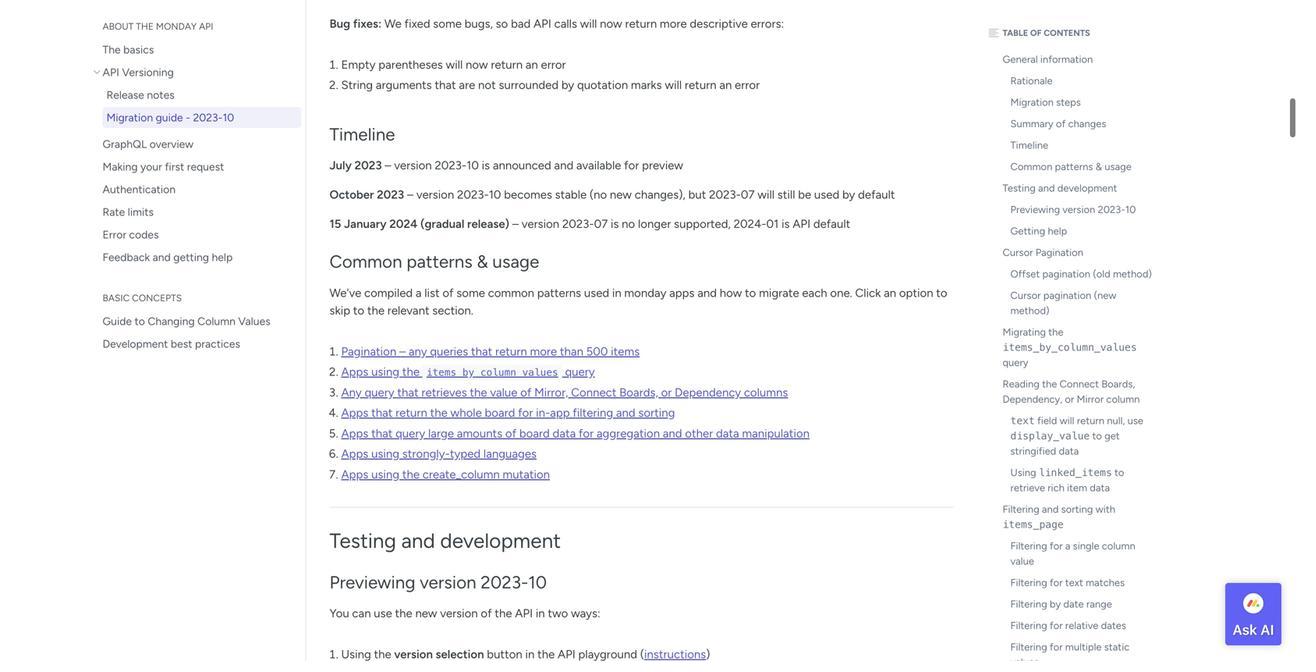 Task type: vqa. For each thing, say whether or not it's contained in the screenshot.
the Multiple queries or mutations in one request link
no



Task type: describe. For each thing, give the bounding box(es) containing it.
0 vertical spatial help
[[1048, 225, 1068, 237]]

for up filtering by date range
[[1050, 576, 1063, 589]]

rate
[[103, 205, 125, 219]]

graphql
[[103, 137, 147, 151]]

0 horizontal spatial error
[[541, 58, 566, 72]]

connect inside pagination – any queries that return more than 500 items apps using the items_by_column_values query any query that retrieves the value of mirror, connect boards, or dependency columns apps that return the whole board for in-app filtering and sorting apps that query large amounts of board data for aggregation and other data manipulation apps using strongly-typed languages apps using the create_column mutation
[[571, 385, 617, 399]]

2024
[[390, 217, 418, 231]]

2 vertical spatial by
[[1050, 598, 1062, 610]]

basic concepts
[[103, 292, 182, 304]]

for inside filtering for multiple static values
[[1050, 641, 1063, 653]]

and inside feedback and getting help link
[[153, 251, 171, 264]]

migrate
[[759, 286, 800, 300]]

getting
[[173, 251, 209, 264]]

relevant
[[388, 303, 430, 318]]

query down the than
[[565, 365, 595, 379]]

migration guide - 2023-10
[[107, 111, 234, 124]]

stable
[[555, 188, 587, 202]]

data inside to get stringified data
[[1059, 445, 1080, 457]]

2023- inside 'link'
[[1098, 203, 1126, 216]]

api down "the"
[[103, 66, 119, 79]]

0 vertical spatial 07
[[741, 188, 755, 202]]

common patterns & usage inside common patterns & usage link
[[1011, 160, 1132, 173]]

release notes link
[[103, 84, 302, 105]]

0 horizontal spatial development
[[440, 528, 561, 553]]

boards, inside pagination – any queries that return more than 500 items apps using the items_by_column_values query any query that retrieves the value of mirror, connect boards, or dependency columns apps that return the whole board for in-app filtering and sorting apps that query large amounts of board data for aggregation and other data manipulation apps using strongly-typed languages apps using the create_column mutation
[[620, 385, 659, 399]]

an inside we've compiled a list of some common patterns used in monday apps and how to migrate each one. click an option to skip to the relevant section.
[[884, 286, 897, 300]]

codes
[[129, 228, 159, 241]]

1 vertical spatial common
[[330, 251, 402, 272]]

will inside text field will return null, use display_value
[[1060, 414, 1075, 427]]

release
[[107, 88, 144, 101]]

matches
[[1086, 576, 1125, 589]]

list
[[425, 286, 440, 300]]

in-
[[536, 406, 550, 420]]

1 vertical spatial help
[[212, 251, 233, 264]]

to retrieve rich item data
[[1011, 466, 1125, 494]]

large
[[428, 426, 454, 440]]

release)
[[468, 217, 510, 231]]

2 apps from the top
[[341, 406, 369, 420]]

in for used
[[613, 286, 622, 300]]

the down strongly- on the bottom of the page
[[403, 467, 420, 481]]

data down app
[[553, 426, 576, 440]]

filtering for filtering for relative dates
[[1011, 619, 1048, 632]]

other
[[685, 426, 714, 440]]

bug fixes: we fixed some bugs, so bad api calls will now return more descriptive errors:
[[330, 17, 785, 31]]

pagination – any queries that return more than 500 items apps using the items_by_column_values query any query that retrieves the value of mirror, connect boards, or dependency columns apps that return the whole board for in-app filtering and sorting apps that query large amounts of board data for aggregation and other data manipulation apps using strongly-typed languages apps using the create_column mutation
[[341, 344, 810, 481]]

(new
[[1095, 289, 1117, 302]]

for left preview
[[624, 159, 639, 173]]

for down filtering
[[579, 426, 594, 440]]

the up the whole
[[470, 385, 487, 399]]

dependency
[[675, 385, 742, 399]]

0 vertical spatial default
[[859, 188, 896, 202]]

api up the basics 'link'
[[199, 21, 213, 32]]

filtering and sorting with items_page
[[1003, 503, 1116, 530]]

can
[[352, 606, 371, 620]]

0 vertical spatial testing and development
[[1003, 182, 1118, 194]]

hide subpages for api versioning image
[[92, 70, 103, 78]]

the inside we've compiled a list of some common patterns used in monday apps and how to migrate each one. click an option to skip to the relevant section.
[[367, 303, 385, 318]]

1 vertical spatial board
[[520, 426, 550, 440]]

feedback and getting help link
[[91, 247, 302, 268]]

or inside pagination – any queries that return more than 500 items apps using the items_by_column_values query any query that retrieves the value of mirror, connect boards, or dependency columns apps that return the whole board for in-app filtering and sorting apps that query large amounts of board data for aggregation and other data manipulation apps using strongly-typed languages apps using the create_column mutation
[[661, 385, 672, 399]]

cursor for cursor pagination (new method)
[[1011, 289, 1042, 302]]

that right queries on the left bottom
[[471, 344, 493, 358]]

migration steps
[[1011, 96, 1082, 108]]

two
[[548, 606, 568, 620]]

1 horizontal spatial &
[[1096, 160, 1103, 173]]

1 vertical spatial use
[[374, 606, 392, 620]]

0 vertical spatial common
[[1011, 160, 1053, 173]]

for inside "link"
[[1050, 619, 1063, 632]]

previewing inside previewing version 2023-10 'link'
[[1011, 203, 1061, 216]]

any
[[341, 385, 362, 399]]

whole
[[451, 406, 482, 420]]

queries
[[430, 344, 468, 358]]

filtering by date range
[[1011, 598, 1113, 610]]

0 vertical spatial some
[[433, 17, 462, 31]]

basics
[[123, 43, 154, 56]]

0 vertical spatial board
[[485, 406, 515, 420]]

-
[[186, 111, 190, 124]]

filtering for filtering for a single column value
[[1011, 540, 1048, 552]]

will up are
[[446, 58, 463, 72]]

multiple
[[1066, 641, 1102, 653]]

to inside 'link'
[[135, 315, 145, 328]]

be
[[799, 188, 812, 202]]

query inside migrating the items_by_column_values query
[[1003, 356, 1029, 369]]

api left two
[[515, 606, 533, 620]]

offset
[[1011, 268, 1041, 280]]

linked_items
[[1039, 467, 1113, 478]]

basic
[[103, 292, 130, 304]]

get
[[1105, 430, 1121, 442]]

text inside filtering for text matches link
[[1066, 576, 1084, 589]]

and inside filtering and sorting with items_page
[[1043, 503, 1059, 515]]

api versioning
[[103, 66, 174, 79]]

api right bad on the left top of the page
[[534, 17, 552, 31]]

cursor pagination link
[[985, 242, 1157, 263]]

the basics link
[[91, 39, 302, 60]]

fixes:
[[353, 17, 382, 31]]

arguments
[[376, 78, 432, 92]]

(old
[[1094, 268, 1111, 280]]

limits
[[128, 205, 154, 219]]

query up strongly- on the bottom of the page
[[396, 426, 426, 440]]

will right calls
[[580, 17, 597, 31]]

items
[[611, 344, 640, 358]]

now inside empty parentheses will now return an error string arguments that are not surrounded by quotation marks will return an error
[[466, 58, 488, 72]]

will left still
[[758, 188, 775, 202]]

1 vertical spatial previewing
[[330, 572, 416, 593]]

and left other
[[663, 426, 683, 440]]

summary of changes link
[[993, 113, 1157, 135]]

1 vertical spatial new
[[416, 606, 437, 620]]

text inside text field will return null, use display_value
[[1011, 415, 1036, 427]]

return up not in the left top of the page
[[491, 58, 523, 72]]

return down retrieves
[[396, 406, 428, 420]]

cursor pagination (new method)
[[1011, 289, 1117, 317]]

static
[[1105, 641, 1130, 653]]

return up marks
[[626, 17, 657, 31]]

july
[[330, 159, 352, 173]]

0 horizontal spatial monday
[[156, 21, 197, 32]]

1 vertical spatial default
[[814, 217, 851, 231]]

text field will return null, use display_value
[[1011, 414, 1144, 442]]

0 horizontal spatial timeline
[[330, 124, 395, 145]]

release notes
[[107, 88, 175, 101]]

patterns inside we've compiled a list of some common patterns used in monday apps and how to migrate each one. click an option to skip to the relevant section.
[[538, 286, 582, 300]]

about the monday api
[[103, 21, 213, 32]]

general information
[[1003, 53, 1094, 66]]

click
[[856, 286, 881, 300]]

graphql overview link
[[91, 133, 302, 155]]

date
[[1064, 598, 1085, 610]]

01
[[767, 217, 779, 231]]

making
[[103, 160, 138, 173]]

2023- up (gradual
[[435, 159, 467, 173]]

boards, inside reading the connect boards, dependency, or mirror column
[[1102, 378, 1136, 390]]

2024-
[[734, 217, 767, 231]]

ai
[[1261, 621, 1275, 638]]

1 apps from the top
[[341, 365, 369, 379]]

and up aggregation
[[616, 406, 636, 420]]

1 horizontal spatial timeline
[[1011, 139, 1049, 151]]

that inside empty parentheses will now return an error string arguments that are not surrounded by quotation marks will return an error
[[435, 78, 456, 92]]

0 vertical spatial more
[[660, 17, 687, 31]]

column
[[198, 315, 236, 328]]

filtering for filtering by date range
[[1011, 598, 1048, 610]]

migrating the items_by_column_values query
[[1003, 326, 1138, 369]]

mirror,
[[535, 385, 569, 399]]

the inside reading the connect boards, dependency, or mirror column
[[1043, 378, 1058, 390]]

to right skip
[[353, 303, 365, 318]]

error
[[103, 228, 127, 241]]

of left two
[[481, 606, 492, 620]]

the left two
[[495, 606, 512, 620]]

of up the languages at the left
[[506, 426, 517, 440]]

strongly-
[[403, 447, 450, 461]]

of left mirror,
[[521, 385, 532, 399]]

migration for migration steps
[[1011, 96, 1054, 108]]

dates
[[1102, 619, 1127, 632]]

0 horizontal spatial is
[[482, 159, 490, 173]]

for left "in-" on the bottom left of page
[[518, 406, 533, 420]]

the down any
[[403, 365, 420, 379]]

the inside migrating the items_by_column_values query
[[1049, 326, 1064, 338]]

each
[[803, 286, 828, 300]]

january
[[344, 217, 387, 231]]

guide to changing column values link
[[91, 311, 302, 332]]

and inside testing and development link
[[1039, 182, 1056, 194]]

1 using from the top
[[372, 365, 400, 379]]

project logo image
[[1242, 591, 1267, 616]]

becomes
[[504, 188, 553, 202]]

ask ai button
[[1226, 583, 1282, 645]]

to inside to get stringified data
[[1093, 430, 1103, 442]]

any
[[409, 344, 427, 358]]

and down apps using the create_column mutation link
[[402, 528, 435, 553]]

0 vertical spatial items_by_column_values
[[1003, 341, 1138, 353]]

monday inside we've compiled a list of some common patterns used in monday apps and how to migrate each one. click an option to skip to the relevant section.
[[625, 286, 667, 300]]

filtering for a single column value
[[1011, 540, 1136, 567]]

making your first request
[[103, 160, 224, 173]]

2023- right but
[[710, 188, 741, 202]]

october
[[330, 188, 374, 202]]

1 vertical spatial patterns
[[407, 251, 473, 272]]

0 vertical spatial used
[[815, 188, 840, 202]]

and up stable
[[554, 159, 574, 173]]

more inside pagination – any queries that return more than 500 items apps using the items_by_column_values query any query that retrieves the value of mirror, connect boards, or dependency columns apps that return the whole board for in-app filtering and sorting apps that query large amounts of board data for aggregation and other data manipulation apps using strongly-typed languages apps using the create_column mutation
[[530, 344, 557, 358]]

using
[[1011, 466, 1037, 479]]

0 vertical spatial pagination
[[1036, 246, 1084, 259]]

5 apps from the top
[[341, 467, 369, 481]]

2 horizontal spatial is
[[782, 217, 790, 231]]

1 vertical spatial usage
[[493, 251, 540, 272]]

filtering
[[573, 406, 614, 420]]

the up 'basics'
[[136, 21, 154, 32]]

for inside the "filtering for a single column value"
[[1050, 540, 1063, 552]]

0 horizontal spatial an
[[526, 58, 538, 72]]

1 vertical spatial testing
[[330, 528, 396, 553]]

that up apps using strongly-typed languages link on the left bottom of the page
[[372, 406, 393, 420]]

general
[[1003, 53, 1039, 66]]

we've compiled a list of some common patterns used in monday apps and how to migrate each one. click an option to skip to the relevant section.
[[330, 286, 948, 318]]

– right "july"
[[385, 159, 391, 173]]

use inside text field will return null, use display_value
[[1128, 414, 1144, 427]]

1 horizontal spatial is
[[611, 217, 619, 231]]

return inside text field will return null, use display_value
[[1078, 414, 1105, 427]]



Task type: locate. For each thing, give the bounding box(es) containing it.
preview
[[642, 159, 684, 173]]

error up surrounded
[[541, 58, 566, 72]]

usage down timeline link
[[1105, 160, 1132, 173]]

in inside we've compiled a list of some common patterns used in monday apps and how to migrate each one. click an option to skip to the relevant section.
[[613, 286, 622, 300]]

0 horizontal spatial help
[[212, 251, 233, 264]]

text down dependency,
[[1011, 415, 1036, 427]]

overview
[[150, 137, 194, 151]]

1 horizontal spatial items_by_column_values
[[1003, 341, 1138, 353]]

0 horizontal spatial text
[[1011, 415, 1036, 427]]

cursor for cursor pagination
[[1003, 246, 1034, 259]]

1 horizontal spatial in
[[613, 286, 622, 300]]

an down descriptive
[[720, 78, 732, 92]]

0 horizontal spatial &
[[477, 251, 488, 272]]

errors:
[[751, 17, 785, 31]]

pagination for cursor
[[1044, 289, 1092, 302]]

error codes
[[103, 228, 159, 241]]

1 horizontal spatial now
[[600, 17, 623, 31]]

using down apps using strongly-typed languages link on the left bottom of the page
[[372, 467, 400, 481]]

pagination inside cursor pagination (new method)
[[1044, 289, 1092, 302]]

default right 01
[[814, 217, 851, 231]]

more left descriptive
[[660, 17, 687, 31]]

testing and development down common patterns & usage link
[[1003, 182, 1118, 194]]

0 vertical spatial &
[[1096, 160, 1103, 173]]

– inside pagination – any queries that return more than 500 items apps using the items_by_column_values query any query that retrieves the value of mirror, connect boards, or dependency columns apps that return the whole board for in-app filtering and sorting apps that query large amounts of board data for aggregation and other data manipulation apps using strongly-typed languages apps using the create_column mutation
[[400, 344, 406, 358]]

common patterns & usage down timeline link
[[1011, 160, 1132, 173]]

return down 'common'
[[496, 344, 527, 358]]

method) up "migrating"
[[1011, 304, 1050, 317]]

data
[[553, 426, 576, 440], [716, 426, 740, 440], [1059, 445, 1080, 457], [1091, 482, 1111, 494]]

section.
[[433, 303, 474, 318]]

a for list
[[416, 286, 422, 300]]

2 using from the top
[[372, 447, 400, 461]]

1 horizontal spatial used
[[815, 188, 840, 202]]

10 inside 'link'
[[1126, 203, 1137, 216]]

sorting up aggregation
[[639, 406, 675, 420]]

some up section.
[[457, 286, 485, 300]]

how
[[720, 286, 742, 300]]

a inside the "filtering for a single column value"
[[1066, 540, 1071, 552]]

method) for offset pagination (old method)
[[1114, 268, 1153, 280]]

surrounded
[[499, 78, 559, 92]]

default right be
[[859, 188, 896, 202]]

patterns
[[1056, 160, 1094, 173], [407, 251, 473, 272], [538, 286, 582, 300]]

create_column
[[423, 467, 500, 481]]

that left the large
[[372, 426, 393, 440]]

pagination
[[1043, 268, 1091, 280], [1044, 289, 1092, 302]]

1 vertical spatial testing and development
[[330, 528, 561, 553]]

0 horizontal spatial testing and development
[[330, 528, 561, 553]]

data up with
[[1091, 482, 1111, 494]]

1 vertical spatial column
[[1103, 540, 1136, 552]]

some right fixed
[[433, 17, 462, 31]]

0 vertical spatial new
[[610, 188, 632, 202]]

typed
[[450, 447, 481, 461]]

1 vertical spatial migration
[[107, 111, 153, 124]]

guide
[[156, 111, 183, 124]]

1 horizontal spatial common patterns & usage
[[1011, 160, 1132, 173]]

monday
[[156, 21, 197, 32], [625, 286, 667, 300]]

about
[[103, 21, 134, 32]]

filtering for a single column value link
[[993, 535, 1157, 572]]

general information link
[[985, 49, 1157, 70]]

1 vertical spatial sorting
[[1062, 503, 1094, 515]]

null,
[[1108, 414, 1126, 427]]

0 vertical spatial 2023
[[355, 159, 382, 173]]

pagination – any queries that return more than 500 items link
[[341, 344, 640, 358]]

method) right (old at the right
[[1114, 268, 1153, 280]]

2 horizontal spatial patterns
[[1056, 160, 1094, 173]]

changing
[[148, 315, 195, 328]]

of inside we've compiled a list of some common patterns used in monday apps and how to migrate each one. click an option to skip to the relevant section.
[[443, 286, 454, 300]]

used inside we've compiled a list of some common patterns used in monday apps and how to migrate each one. click an option to skip to the relevant section.
[[584, 286, 610, 300]]

the
[[103, 43, 121, 56]]

mutation
[[503, 467, 550, 481]]

for
[[624, 159, 639, 173], [518, 406, 533, 420], [579, 426, 594, 440], [1050, 540, 1063, 552], [1050, 576, 1063, 589], [1050, 619, 1063, 632], [1050, 641, 1063, 653]]

0 horizontal spatial connect
[[571, 385, 617, 399]]

changes
[[1069, 117, 1107, 130]]

filtering for filtering for multiple static values
[[1011, 641, 1048, 653]]

a left list
[[416, 286, 422, 300]]

and inside we've compiled a list of some common patterns used in monday apps and how to migrate each one. click an option to skip to the relevant section.
[[698, 286, 717, 300]]

by left date
[[1050, 598, 1062, 610]]

2023- up you can use the new version of the api in two ways:
[[481, 572, 529, 593]]

1 vertical spatial now
[[466, 58, 488, 72]]

2023- down stable
[[563, 217, 594, 231]]

0 horizontal spatial previewing version 2023-10
[[330, 572, 547, 593]]

– right the release)
[[513, 217, 519, 231]]

patterns inside common patterns & usage link
[[1056, 160, 1094, 173]]

0 horizontal spatial testing
[[330, 528, 396, 553]]

to down get
[[1115, 466, 1125, 479]]

1 vertical spatial an
[[720, 78, 732, 92]]

notes
[[147, 88, 175, 101]]

sorting inside filtering and sorting with items_page
[[1062, 503, 1094, 515]]

using
[[372, 365, 400, 379], [372, 447, 400, 461], [372, 467, 400, 481]]

2023 up the 2024
[[377, 188, 404, 202]]

0 vertical spatial now
[[600, 17, 623, 31]]

1 horizontal spatial 07
[[741, 188, 755, 202]]

1 horizontal spatial error
[[735, 78, 760, 92]]

by inside empty parentheses will now return an error string arguments that are not surrounded by quotation marks will return an error
[[562, 78, 575, 92]]

reading the connect boards, dependency, or mirror column link
[[985, 373, 1157, 410]]

authentication link
[[91, 179, 302, 200]]

1 vertical spatial using
[[372, 447, 400, 461]]

common patterns & usage link
[[993, 156, 1157, 178]]

new right can
[[416, 606, 437, 620]]

and left how
[[698, 286, 717, 300]]

data right other
[[716, 426, 740, 440]]

development best practices
[[103, 337, 240, 350]]

0 horizontal spatial 07
[[594, 217, 608, 231]]

4 apps from the top
[[341, 447, 369, 461]]

you can use the new version of the api in two ways:
[[330, 606, 601, 620]]

common
[[488, 286, 535, 300]]

0 horizontal spatial board
[[485, 406, 515, 420]]

1 horizontal spatial development
[[1058, 182, 1118, 194]]

is left announced at the top left of page
[[482, 159, 490, 173]]

pagination inside pagination – any queries that return more than 500 items apps using the items_by_column_values query any query that retrieves the value of mirror, connect boards, or dependency columns apps that return the whole board for in-app filtering and sorting apps that query large amounts of board data for aggregation and other data manipulation apps using strongly-typed languages apps using the create_column mutation
[[341, 344, 397, 358]]

1 horizontal spatial previewing
[[1011, 203, 1061, 216]]

monday left the apps
[[625, 286, 667, 300]]

1 horizontal spatial or
[[1066, 393, 1075, 405]]

to inside to retrieve rich item data
[[1115, 466, 1125, 479]]

rationale
[[1011, 75, 1053, 87]]

filtering for filtering and sorting with items_page
[[1003, 503, 1040, 515]]

common patterns & usage
[[1011, 160, 1132, 173], [330, 251, 540, 272]]

a for single
[[1066, 540, 1071, 552]]

0 vertical spatial an
[[526, 58, 538, 72]]

1 horizontal spatial boards,
[[1102, 378, 1136, 390]]

version
[[394, 159, 432, 173], [417, 188, 454, 202], [1063, 203, 1096, 216], [522, 217, 560, 231], [420, 572, 477, 593], [440, 606, 478, 620]]

offset pagination (old method) link
[[993, 263, 1157, 285]]

to right option
[[937, 286, 948, 300]]

2023- right -
[[193, 111, 223, 124]]

now up are
[[466, 58, 488, 72]]

api right 01
[[793, 217, 811, 231]]

1 horizontal spatial more
[[660, 17, 687, 31]]

than
[[560, 344, 584, 358]]

and down codes
[[153, 251, 171, 264]]

is
[[482, 159, 490, 173], [611, 217, 619, 231], [782, 217, 790, 231]]

0 horizontal spatial usage
[[493, 251, 540, 272]]

method) for cursor pagination (new method)
[[1011, 304, 1050, 317]]

text
[[1011, 415, 1036, 427], [1066, 576, 1084, 589]]

0 horizontal spatial use
[[374, 606, 392, 620]]

0 vertical spatial in
[[613, 286, 622, 300]]

or left dependency
[[661, 385, 672, 399]]

by right be
[[843, 188, 856, 202]]

boards, up mirror
[[1102, 378, 1136, 390]]

1 horizontal spatial by
[[843, 188, 856, 202]]

filtering for filtering for text matches
[[1011, 576, 1048, 589]]

in left two
[[536, 606, 545, 620]]

2023 for october 2023
[[377, 188, 404, 202]]

rate limits
[[103, 205, 154, 219]]

0 vertical spatial previewing version 2023-10
[[1011, 203, 1137, 216]]

pagination
[[1036, 246, 1084, 259], [341, 344, 397, 358]]

0 horizontal spatial items_by_column_values
[[427, 366, 559, 378]]

testing and development down apps using the create_column mutation link
[[330, 528, 561, 553]]

0 horizontal spatial default
[[814, 217, 851, 231]]

connect inside reading the connect boards, dependency, or mirror column
[[1060, 378, 1100, 390]]

cursor pagination (new method) link
[[993, 285, 1157, 322]]

sorting down item
[[1062, 503, 1094, 515]]

1 vertical spatial pagination
[[341, 344, 397, 358]]

column inside the "filtering for a single column value"
[[1103, 540, 1136, 552]]

& down the release)
[[477, 251, 488, 272]]

0 horizontal spatial sorting
[[639, 406, 675, 420]]

common
[[1011, 160, 1053, 173], [330, 251, 402, 272]]

3 using from the top
[[372, 467, 400, 481]]

0 vertical spatial column
[[1107, 393, 1141, 405]]

in for api
[[536, 606, 545, 620]]

previewing version 2023-10 inside 'link'
[[1011, 203, 1137, 216]]

column inside reading the connect boards, dependency, or mirror column
[[1107, 393, 1141, 405]]

an right click
[[884, 286, 897, 300]]

rationale link
[[993, 70, 1157, 92]]

07 up 2024-
[[741, 188, 755, 202]]

relative
[[1066, 619, 1099, 632]]

items_by_column_values up reading the connect boards, dependency, or mirror column
[[1003, 341, 1138, 353]]

0 vertical spatial development
[[1058, 182, 1118, 194]]

use right null,
[[1128, 414, 1144, 427]]

field
[[1038, 414, 1058, 427]]

0 horizontal spatial common
[[330, 251, 402, 272]]

1 horizontal spatial new
[[610, 188, 632, 202]]

development down mutation
[[440, 528, 561, 553]]

will right field
[[1060, 414, 1075, 427]]

value inside the "filtering for a single column value"
[[1011, 555, 1035, 567]]

api versioning link
[[91, 62, 302, 83]]

cursor up offset
[[1003, 246, 1034, 259]]

patterns down timeline link
[[1056, 160, 1094, 173]]

previewing
[[1011, 203, 1061, 216], [330, 572, 416, 593]]

pagination down getting help link
[[1036, 246, 1084, 259]]

filtering inside filtering for multiple static values
[[1011, 641, 1048, 653]]

some inside we've compiled a list of some common patterns used in monday apps and how to migrate each one. click an option to skip to the relevant section.
[[457, 286, 485, 300]]

0 vertical spatial text
[[1011, 415, 1036, 427]]

2023 for july 2023
[[355, 159, 382, 173]]

1 horizontal spatial value
[[1011, 555, 1035, 567]]

(gradual
[[421, 217, 465, 231]]

we
[[385, 17, 402, 31]]

the basics
[[103, 43, 154, 56]]

or inside reading the connect boards, dependency, or mirror column
[[1066, 393, 1075, 405]]

to right guide
[[135, 315, 145, 328]]

connect up filtering
[[571, 385, 617, 399]]

making your first request link
[[91, 156, 302, 177]]

filtering inside "link"
[[1011, 619, 1048, 632]]

pagination down "offset pagination (old method)" link
[[1044, 289, 1092, 302]]

previewing up can
[[330, 572, 416, 593]]

sorting inside pagination – any queries that return more than 500 items apps using the items_by_column_values query any query that retrieves the value of mirror, connect boards, or dependency columns apps that return the whole board for in-app filtering and sorting apps that query large amounts of board data for aggregation and other data manipulation apps using strongly-typed languages apps using the create_column mutation
[[639, 406, 675, 420]]

1 vertical spatial some
[[457, 286, 485, 300]]

method) inside cursor pagination (new method)
[[1011, 304, 1050, 317]]

display_value
[[1011, 430, 1090, 442]]

will right marks
[[665, 78, 682, 92]]

column
[[1107, 393, 1141, 405], [1103, 540, 1136, 552]]

1 horizontal spatial default
[[859, 188, 896, 202]]

quotation
[[578, 78, 628, 92]]

0 vertical spatial cursor
[[1003, 246, 1034, 259]]

0 vertical spatial use
[[1128, 414, 1144, 427]]

value
[[490, 385, 518, 399], [1011, 555, 1035, 567]]

monday up the basics 'link'
[[156, 21, 197, 32]]

0 vertical spatial error
[[541, 58, 566, 72]]

testing up getting
[[1003, 182, 1036, 194]]

with
[[1096, 503, 1116, 515]]

your
[[140, 160, 162, 173]]

15
[[330, 217, 341, 231]]

timeline down summary
[[1011, 139, 1049, 151]]

apps that return the whole board for in-app filtering and sorting link
[[341, 406, 675, 420]]

0 vertical spatial a
[[416, 286, 422, 300]]

that
[[435, 78, 456, 92], [471, 344, 493, 358], [398, 385, 419, 399], [372, 406, 393, 420], [372, 426, 393, 440]]

return down mirror
[[1078, 414, 1105, 427]]

filtering inside filtering and sorting with items_page
[[1003, 503, 1040, 515]]

1 vertical spatial development
[[440, 528, 561, 553]]

the up the large
[[430, 406, 448, 420]]

0 horizontal spatial previewing
[[330, 572, 416, 593]]

1 horizontal spatial method)
[[1114, 268, 1153, 280]]

request
[[187, 160, 224, 173]]

range
[[1087, 598, 1113, 610]]

of down steps
[[1057, 117, 1066, 130]]

testing up can
[[330, 528, 396, 553]]

used up 500
[[584, 286, 610, 300]]

1 horizontal spatial testing
[[1003, 182, 1036, 194]]

migration for migration guide - 2023-10
[[107, 111, 153, 124]]

0 horizontal spatial a
[[416, 286, 422, 300]]

pagination up any
[[341, 344, 397, 358]]

that left are
[[435, 78, 456, 92]]

1 vertical spatial text
[[1066, 576, 1084, 589]]

previewing version 2023-10 down testing and development link
[[1011, 203, 1137, 216]]

1 vertical spatial in
[[536, 606, 545, 620]]

cursor inside cursor pagination (new method)
[[1011, 289, 1042, 302]]

return right marks
[[685, 78, 717, 92]]

1 horizontal spatial an
[[720, 78, 732, 92]]

of right list
[[443, 286, 454, 300]]

previewing version 2023-10 link
[[993, 199, 1157, 220]]

3 apps from the top
[[341, 426, 369, 440]]

2023- up the release)
[[457, 188, 489, 202]]

0 vertical spatial common patterns & usage
[[1011, 160, 1132, 173]]

skip
[[330, 303, 351, 318]]

of
[[1057, 117, 1066, 130], [443, 286, 454, 300], [521, 385, 532, 399], [506, 426, 517, 440], [481, 606, 492, 620]]

usage
[[1105, 160, 1132, 173], [493, 251, 540, 272]]

will
[[580, 17, 597, 31], [446, 58, 463, 72], [665, 78, 682, 92], [758, 188, 775, 202], [1060, 414, 1075, 427]]

cursor
[[1003, 246, 1034, 259], [1011, 289, 1042, 302]]

connect up mirror
[[1060, 378, 1100, 390]]

– up the 2024
[[407, 188, 414, 202]]

bug
[[330, 17, 350, 31]]

1 horizontal spatial monday
[[625, 286, 667, 300]]

items_by_column_values down "pagination – any queries that return more than 500 items" link
[[427, 366, 559, 378]]

using down 'relevant'
[[372, 365, 400, 379]]

07 left "no"
[[594, 217, 608, 231]]

1 horizontal spatial usage
[[1105, 160, 1132, 173]]

that left retrieves
[[398, 385, 419, 399]]

1 vertical spatial items_by_column_values
[[427, 366, 559, 378]]

0 horizontal spatial used
[[584, 286, 610, 300]]

1 vertical spatial previewing version 2023-10
[[330, 572, 547, 593]]

filtering inside the "filtering for a single column value"
[[1011, 540, 1048, 552]]

in
[[613, 286, 622, 300], [536, 606, 545, 620]]

no
[[622, 217, 635, 231]]

column right single
[[1103, 540, 1136, 552]]

descriptive
[[690, 17, 748, 31]]

pagination for offset
[[1043, 268, 1091, 280]]

board
[[485, 406, 515, 420], [520, 426, 550, 440]]

we've
[[330, 286, 362, 300]]

0 vertical spatial value
[[490, 385, 518, 399]]

1 horizontal spatial a
[[1066, 540, 1071, 552]]

0 horizontal spatial or
[[661, 385, 672, 399]]

some
[[433, 17, 462, 31], [457, 286, 485, 300]]

to right how
[[745, 286, 757, 300]]

is left "no"
[[611, 217, 619, 231]]

values
[[238, 315, 271, 328]]

1 vertical spatial common patterns & usage
[[330, 251, 540, 272]]

items_by_column_values inside pagination – any queries that return more than 500 items apps using the items_by_column_values query any query that retrieves the value of mirror, connect boards, or dependency columns apps that return the whole board for in-app filtering and sorting apps that query large amounts of board data for aggregation and other data manipulation apps using strongly-typed languages apps using the create_column mutation
[[427, 366, 559, 378]]

data inside to retrieve rich item data
[[1091, 482, 1111, 494]]

1 vertical spatial 2023
[[377, 188, 404, 202]]

the right can
[[395, 606, 413, 620]]

1 vertical spatial used
[[584, 286, 610, 300]]

value inside pagination – any queries that return more than 500 items apps using the items_by_column_values query any query that retrieves the value of mirror, connect boards, or dependency columns apps that return the whole board for in-app filtering and sorting apps that query large amounts of board data for aggregation and other data manipulation apps using strongly-typed languages apps using the create_column mutation
[[490, 385, 518, 399]]

(no
[[590, 188, 607, 202]]

boards, up aggregation
[[620, 385, 659, 399]]

or
[[661, 385, 672, 399], [1066, 393, 1075, 405]]

query right any
[[365, 385, 395, 399]]

using left strongly- on the bottom of the page
[[372, 447, 400, 461]]

0 horizontal spatial common patterns & usage
[[330, 251, 540, 272]]

2023-
[[193, 111, 223, 124], [435, 159, 467, 173], [457, 188, 489, 202], [710, 188, 741, 202], [1098, 203, 1126, 216], [563, 217, 594, 231], [481, 572, 529, 593]]

using linked_items
[[1011, 466, 1113, 479]]

2 vertical spatial patterns
[[538, 286, 582, 300]]

board down "in-" on the bottom left of page
[[520, 426, 550, 440]]

development best practices link
[[91, 333, 302, 354]]

migrating
[[1003, 326, 1047, 338]]

error down "errors:"
[[735, 78, 760, 92]]

patterns right 'common'
[[538, 286, 582, 300]]

testing and development link
[[985, 178, 1157, 199]]

a inside we've compiled a list of some common patterns used in monday apps and how to migrate each one. click an option to skip to the relevant section.
[[416, 286, 422, 300]]

1 vertical spatial pagination
[[1044, 289, 1092, 302]]

1 horizontal spatial board
[[520, 426, 550, 440]]

is right 01
[[782, 217, 790, 231]]

version inside 'link'
[[1063, 203, 1096, 216]]

query up reading
[[1003, 356, 1029, 369]]

retrieve
[[1011, 482, 1046, 494]]



